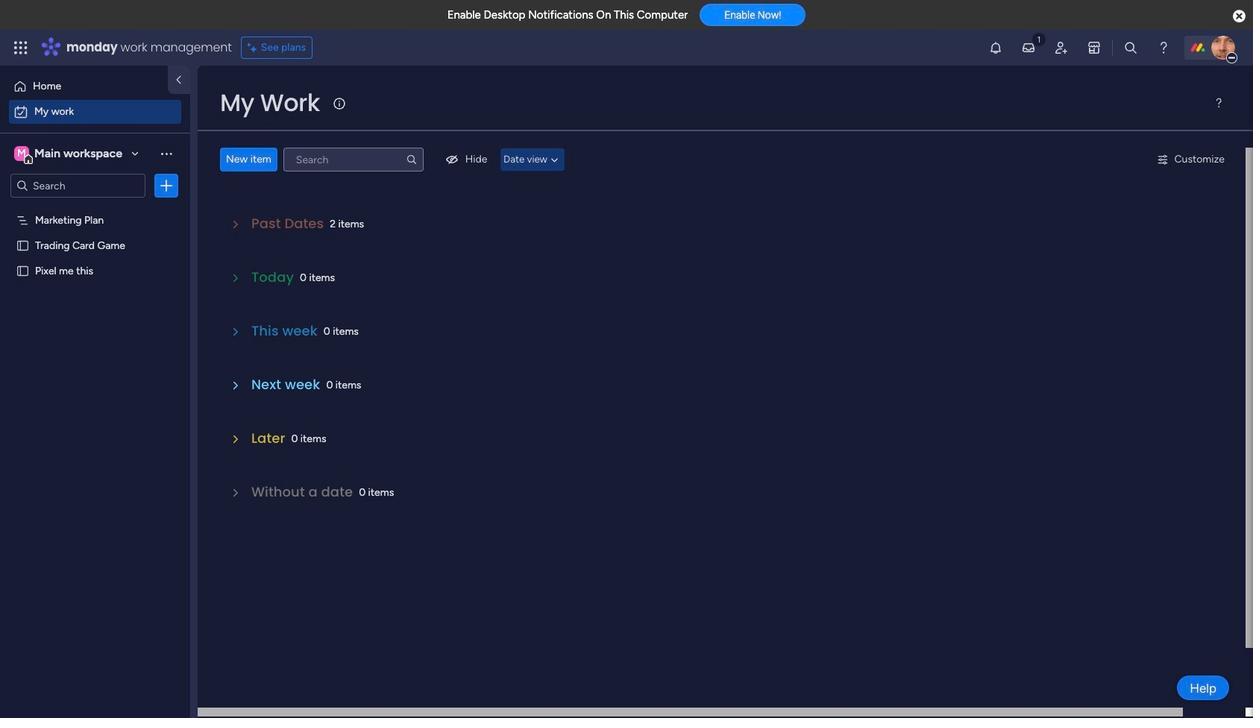 Task type: locate. For each thing, give the bounding box(es) containing it.
list box
[[0, 204, 190, 485]]

help image
[[1157, 40, 1172, 55]]

None search field
[[283, 148, 424, 172]]

invite members image
[[1054, 40, 1069, 55]]

search image
[[406, 154, 418, 166]]

option
[[9, 75, 159, 99], [9, 100, 181, 124], [0, 206, 190, 209]]

menu image
[[1213, 97, 1225, 109]]

public board image
[[16, 263, 30, 278]]

james peterson image
[[1212, 36, 1236, 60]]

1 image
[[1033, 31, 1046, 47]]

monday marketplace image
[[1087, 40, 1102, 55]]

notifications image
[[989, 40, 1004, 55]]

2 vertical spatial option
[[0, 206, 190, 209]]

workspace selection element
[[14, 145, 125, 164]]

dapulse close image
[[1234, 9, 1246, 24]]

workspace options image
[[159, 146, 174, 161]]



Task type: vqa. For each thing, say whether or not it's contained in the screenshot.
Search in workspace field
yes



Task type: describe. For each thing, give the bounding box(es) containing it.
workspace image
[[14, 146, 29, 162]]

search everything image
[[1124, 40, 1139, 55]]

0 vertical spatial option
[[9, 75, 159, 99]]

update feed image
[[1022, 40, 1037, 55]]

options image
[[159, 178, 174, 193]]

public board image
[[16, 238, 30, 252]]

select product image
[[13, 40, 28, 55]]

Filter dashboard by text search field
[[283, 148, 424, 172]]

see plans image
[[248, 40, 261, 56]]

1 vertical spatial option
[[9, 100, 181, 124]]

Search in workspace field
[[31, 177, 125, 194]]



